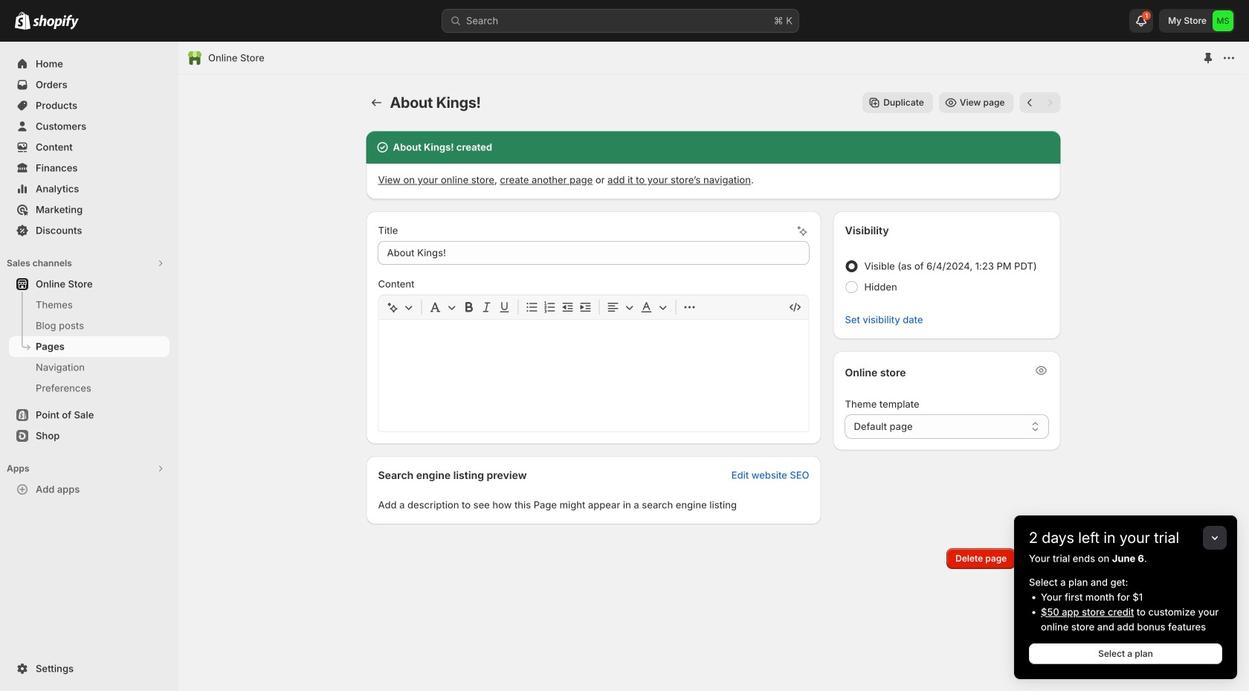 Task type: locate. For each thing, give the bounding box(es) containing it.
online store image
[[187, 51, 202, 65]]

1 horizontal spatial shopify image
[[33, 15, 79, 30]]

shopify image
[[15, 12, 31, 30], [33, 15, 79, 30]]



Task type: vqa. For each thing, say whether or not it's contained in the screenshot.
Add apps Button
no



Task type: describe. For each thing, give the bounding box(es) containing it.
0 horizontal spatial shopify image
[[15, 12, 31, 30]]

my store image
[[1214, 10, 1234, 31]]



